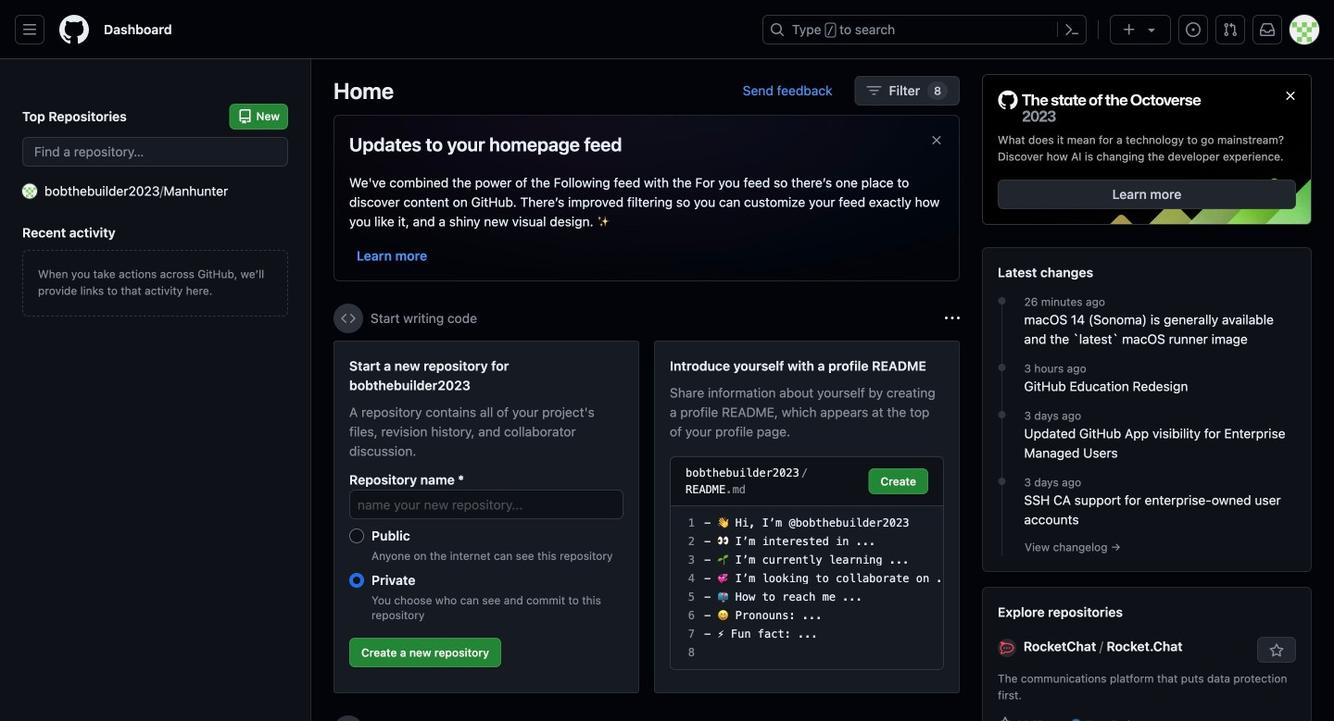 Task type: vqa. For each thing, say whether or not it's contained in the screenshot.
the "Personal Codespaces created for specific repositories can access other repositories I own"
no



Task type: describe. For each thing, give the bounding box(es) containing it.
explore repositories navigation
[[982, 588, 1312, 722]]

2 dot fill image from the top
[[995, 475, 1010, 489]]

1 dot fill image from the top
[[995, 361, 1010, 375]]

issue opened image
[[1186, 22, 1201, 37]]

none submit inside the introduce yourself with a profile readme element
[[869, 469, 929, 495]]

1 dot fill image from the top
[[995, 294, 1010, 309]]

star image
[[998, 717, 1013, 722]]

triangle down image
[[1144, 22, 1159, 37]]

filter image
[[867, 83, 882, 98]]

plus image
[[1122, 22, 1137, 37]]

start a new repository element
[[334, 341, 639, 694]]

2 dot fill image from the top
[[995, 408, 1010, 423]]

Top Repositories search field
[[22, 137, 288, 167]]

name your new repository... text field
[[349, 490, 624, 520]]



Task type: locate. For each thing, give the bounding box(es) containing it.
Find a repository… text field
[[22, 137, 288, 167]]

dot fill image
[[995, 294, 1010, 309], [995, 475, 1010, 489]]

homepage image
[[59, 15, 89, 44]]

None radio
[[349, 574, 364, 588]]

None radio
[[349, 529, 364, 544]]

github logo image
[[998, 90, 1202, 124]]

1 vertical spatial dot fill image
[[995, 408, 1010, 423]]

x image
[[929, 133, 944, 148]]

None submit
[[869, 469, 929, 495]]

introduce yourself with a profile readme element
[[654, 341, 960, 694]]

git pull request image
[[1223, 22, 1238, 37]]

close image
[[1283, 88, 1298, 103]]

manhunter image
[[22, 184, 37, 199]]

0 vertical spatial dot fill image
[[995, 361, 1010, 375]]

dot fill image
[[995, 361, 1010, 375], [995, 408, 1010, 423]]

why am i seeing this? image
[[945, 311, 960, 326]]

@rocketchat profile image
[[998, 639, 1017, 658]]

code image
[[341, 311, 356, 326]]

none radio inside 'start a new repository' element
[[349, 529, 364, 544]]

command palette image
[[1065, 22, 1080, 37]]

star this repository image
[[1270, 644, 1284, 659]]

0 vertical spatial dot fill image
[[995, 294, 1010, 309]]

none radio inside 'start a new repository' element
[[349, 574, 364, 588]]

notifications image
[[1260, 22, 1275, 37]]

explore element
[[982, 74, 1312, 722]]

1 vertical spatial dot fill image
[[995, 475, 1010, 489]]



